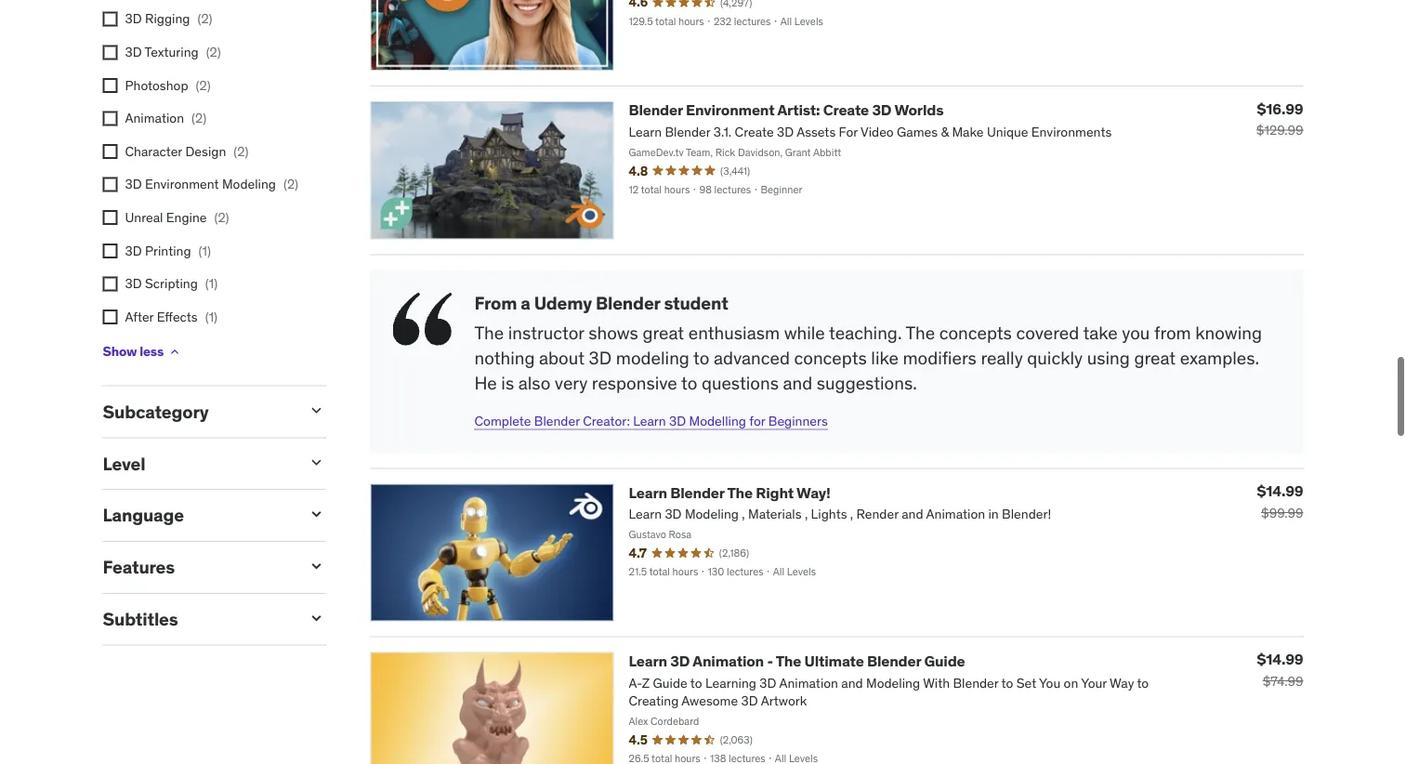 Task type: describe. For each thing, give the bounding box(es) containing it.
while
[[784, 322, 825, 345]]

you
[[1122, 322, 1150, 345]]

from
[[1155, 322, 1192, 345]]

3d up the unreal
[[125, 176, 142, 193]]

very
[[555, 372, 588, 394]]

show less
[[103, 344, 164, 360]]

features
[[103, 556, 175, 579]]

after
[[125, 309, 154, 325]]

from a udemy blender student the instructor shows great enthusiasm while teaching. the concepts covered take you from knowing nothing about 3d modeling to advanced concepts like modifiers really quickly using great examples. he is also very responsive to questions and suggestions.
[[475, 292, 1263, 394]]

small image for features
[[307, 557, 326, 576]]

learn 3d animation - the ultimate blender guide link
[[629, 652, 966, 671]]

engine
[[166, 209, 207, 226]]

really
[[981, 347, 1023, 369]]

suggestions.
[[817, 372, 917, 394]]

about
[[539, 347, 585, 369]]

0 vertical spatial learn
[[633, 413, 666, 429]]

scripting
[[145, 276, 198, 292]]

blender inside from a udemy blender student the instructor shows great enthusiasm while teaching. the concepts covered take you from knowing nothing about 3d modeling to advanced concepts like modifiers really quickly using great examples. he is also very responsive to questions and suggestions.
[[596, 292, 660, 314]]

features button
[[103, 556, 292, 579]]

character design (2)
[[125, 143, 249, 160]]

blender environment artist: create 3d worlds
[[629, 101, 944, 120]]

0 horizontal spatial animation
[[125, 110, 184, 127]]

he
[[475, 372, 497, 394]]

knowing
[[1196, 322, 1263, 345]]

0 vertical spatial concepts
[[940, 322, 1012, 345]]

3d printing (1)
[[125, 242, 211, 259]]

learn blender the right way!
[[629, 483, 831, 502]]

photoshop
[[125, 77, 188, 94]]

small image for level
[[307, 454, 326, 472]]

modelling
[[689, 413, 746, 429]]

right
[[756, 483, 794, 502]]

the left right
[[727, 483, 753, 502]]

show
[[103, 344, 137, 360]]

xsmall image for photoshop (2)
[[103, 78, 118, 93]]

enthusiasm
[[689, 322, 780, 345]]

shows
[[589, 322, 639, 345]]

and
[[783, 372, 813, 394]]

learn for learn 3d animation - the ultimate blender guide
[[629, 652, 668, 671]]

(2) down 3d texturing (2)
[[196, 77, 211, 94]]

$16.99
[[1257, 100, 1304, 119]]

design
[[185, 143, 226, 160]]

instructor
[[508, 322, 585, 345]]

using
[[1088, 347, 1130, 369]]

less
[[140, 344, 164, 360]]

also
[[519, 372, 551, 394]]

(2) down 3d environment modeling (2)
[[214, 209, 229, 226]]

language button
[[103, 505, 292, 527]]

is
[[501, 372, 514, 394]]

learn for learn blender the right way!
[[629, 483, 668, 502]]

(2) right rigging
[[197, 11, 212, 28]]

subcategory button
[[103, 401, 292, 423]]

xsmall image for unreal engine (2)
[[103, 211, 118, 226]]

3d left "modelling"
[[669, 413, 686, 429]]

1 vertical spatial concepts
[[794, 347, 867, 369]]

creator:
[[583, 413, 630, 429]]

1 vertical spatial to
[[681, 372, 698, 394]]

3d environment modeling (2)
[[125, 176, 299, 193]]

beginners
[[769, 413, 828, 429]]

advanced
[[714, 347, 790, 369]]

complete blender creator: learn 3d modelling for beginners
[[475, 413, 828, 429]]

environment for artist:
[[686, 101, 775, 120]]

3d texturing (2)
[[125, 44, 221, 61]]

nothing
[[475, 347, 535, 369]]

small image for subcategory
[[307, 402, 326, 420]]

3d left printing at the top left of page
[[125, 242, 142, 259]]

3d right create
[[872, 101, 892, 120]]

3d rigging (2)
[[125, 11, 212, 28]]

(1) for 3d printing (1)
[[199, 242, 211, 259]]

xsmall image for animation (2)
[[103, 112, 118, 126]]

modifiers
[[903, 347, 977, 369]]

-
[[767, 652, 773, 671]]

$14.99 for learn blender the right way!
[[1258, 482, 1304, 501]]

xsmall image for 3d texturing (2)
[[103, 45, 118, 60]]

unreal
[[125, 209, 163, 226]]

0 vertical spatial to
[[694, 347, 710, 369]]

rigging
[[145, 11, 190, 28]]

1 horizontal spatial great
[[1135, 347, 1176, 369]]

artist:
[[778, 101, 820, 120]]

take
[[1084, 322, 1118, 345]]



Task type: vqa. For each thing, say whether or not it's contained in the screenshot.


Task type: locate. For each thing, give the bounding box(es) containing it.
xsmall image left the unreal
[[103, 211, 118, 226]]

like
[[871, 347, 899, 369]]

1 vertical spatial (1)
[[205, 276, 218, 292]]

xsmall image for 3d rigging (2)
[[103, 12, 118, 27]]

xsmall image left photoshop
[[103, 78, 118, 93]]

teaching.
[[829, 322, 902, 345]]

$14.99 $99.99
[[1258, 482, 1304, 521]]

1 horizontal spatial concepts
[[940, 322, 1012, 345]]

3d left texturing
[[125, 44, 142, 61]]

xsmall image for 3d printing (1)
[[103, 244, 118, 259]]

the up nothing
[[475, 322, 504, 345]]

small image
[[307, 402, 326, 420], [307, 505, 326, 524], [307, 557, 326, 576]]

the right - on the right bottom of page
[[776, 652, 802, 671]]

$14.99 $74.99
[[1258, 650, 1304, 690]]

1 vertical spatial animation
[[693, 652, 764, 671]]

photoshop (2)
[[125, 77, 211, 94]]

1 horizontal spatial animation
[[693, 652, 764, 671]]

character
[[125, 143, 182, 160]]

(2) up 'modeling'
[[234, 143, 249, 160]]

xsmall image for character design (2)
[[103, 145, 118, 159]]

3d
[[125, 11, 142, 28], [125, 44, 142, 61], [872, 101, 892, 120], [125, 176, 142, 193], [125, 242, 142, 259], [125, 276, 142, 292], [589, 347, 612, 369], [669, 413, 686, 429], [671, 652, 690, 671]]

learn blender the right way! link
[[629, 483, 831, 502]]

3d up after
[[125, 276, 142, 292]]

xsmall image for 3d scripting (1)
[[103, 277, 118, 292]]

1 vertical spatial small image
[[307, 505, 326, 524]]

concepts
[[940, 322, 1012, 345], [794, 347, 867, 369]]

xsmall image left 3d scripting (1)
[[103, 277, 118, 292]]

1 horizontal spatial environment
[[686, 101, 775, 120]]

xsmall image left after
[[103, 310, 118, 325]]

3 small image from the top
[[307, 557, 326, 576]]

environment up engine
[[145, 176, 219, 193]]

(2) up the design
[[192, 110, 207, 127]]

animation (2)
[[125, 110, 207, 127]]

effects
[[157, 309, 198, 325]]

animation up character
[[125, 110, 184, 127]]

environment
[[686, 101, 775, 120], [145, 176, 219, 193]]

guide
[[925, 652, 966, 671]]

small image for language
[[307, 505, 326, 524]]

the
[[475, 322, 504, 345], [906, 322, 935, 345], [727, 483, 753, 502], [776, 652, 802, 671]]

xsmall image
[[103, 12, 118, 27], [103, 78, 118, 93], [103, 145, 118, 159], [103, 211, 118, 226], [103, 277, 118, 292], [103, 310, 118, 325], [167, 345, 182, 360]]

xsmall image inside show less button
[[167, 345, 182, 360]]

blender environment artist: create 3d worlds link
[[629, 101, 944, 120]]

0 vertical spatial small image
[[307, 454, 326, 472]]

3d down shows
[[589, 347, 612, 369]]

a
[[521, 292, 531, 314]]

0 vertical spatial animation
[[125, 110, 184, 127]]

level button
[[103, 453, 292, 475]]

(1) for after effects (1)
[[205, 309, 218, 325]]

quickly
[[1028, 347, 1083, 369]]

xsmall image for after effects (1)
[[103, 310, 118, 325]]

0 vertical spatial great
[[643, 322, 684, 345]]

$99.99
[[1262, 505, 1304, 521]]

$74.99
[[1263, 673, 1304, 690]]

$14.99
[[1258, 482, 1304, 501], [1258, 650, 1304, 670]]

(1) right printing at the top left of page
[[199, 242, 211, 259]]

texturing
[[145, 44, 199, 61]]

0 horizontal spatial great
[[643, 322, 684, 345]]

udemy
[[534, 292, 592, 314]]

language
[[103, 505, 184, 527]]

2 vertical spatial learn
[[629, 652, 668, 671]]

3d left - on the right bottom of page
[[671, 652, 690, 671]]

0 vertical spatial (1)
[[199, 242, 211, 259]]

to
[[694, 347, 710, 369], [681, 372, 698, 394]]

environment for modeling
[[145, 176, 219, 193]]

way!
[[797, 483, 831, 502]]

$129.99
[[1257, 122, 1304, 139]]

2 vertical spatial small image
[[307, 557, 326, 576]]

0 horizontal spatial environment
[[145, 176, 219, 193]]

great down from
[[1135, 347, 1176, 369]]

(2) right texturing
[[206, 44, 221, 61]]

the up modifiers
[[906, 322, 935, 345]]

3d scripting (1)
[[125, 276, 218, 292]]

(1) right scripting
[[205, 276, 218, 292]]

0 vertical spatial small image
[[307, 402, 326, 420]]

worlds
[[895, 101, 944, 120]]

concepts down while
[[794, 347, 867, 369]]

1 small image from the top
[[307, 402, 326, 420]]

blender
[[629, 101, 683, 120], [596, 292, 660, 314], [534, 413, 580, 429], [671, 483, 725, 502], [867, 652, 922, 671]]

4 xsmall image from the top
[[103, 244, 118, 259]]

student
[[664, 292, 729, 314]]

1 vertical spatial learn
[[629, 483, 668, 502]]

$16.99 $129.99
[[1257, 100, 1304, 139]]

(2)
[[197, 11, 212, 28], [206, 44, 221, 61], [196, 77, 211, 94], [192, 110, 207, 127], [234, 143, 249, 160], [284, 176, 299, 193], [214, 209, 229, 226]]

modeling
[[222, 176, 276, 193]]

small image for subtitles
[[307, 609, 326, 628]]

xsmall image for 3d environment modeling (2)
[[103, 178, 118, 193]]

unreal engine (2)
[[125, 209, 229, 226]]

2 small image from the top
[[307, 609, 326, 628]]

1 vertical spatial great
[[1135, 347, 1176, 369]]

(2) right 'modeling'
[[284, 176, 299, 193]]

1 xsmall image from the top
[[103, 45, 118, 60]]

great up modeling
[[643, 322, 684, 345]]

0 horizontal spatial concepts
[[794, 347, 867, 369]]

3d inside from a udemy blender student the instructor shows great enthusiasm while teaching. the concepts covered take you from knowing nothing about 3d modeling to advanced concepts like modifiers really quickly using great examples. he is also very responsive to questions and suggestions.
[[589, 347, 612, 369]]

after effects (1)
[[125, 309, 218, 325]]

0 vertical spatial $14.99
[[1258, 482, 1304, 501]]

concepts up really
[[940, 322, 1012, 345]]

examples.
[[1181, 347, 1260, 369]]

(1) for 3d scripting (1)
[[205, 276, 218, 292]]

1 $14.99 from the top
[[1258, 482, 1304, 501]]

1 vertical spatial $14.99
[[1258, 650, 1304, 670]]

create
[[823, 101, 869, 120]]

2 xsmall image from the top
[[103, 112, 118, 126]]

to down modeling
[[681, 372, 698, 394]]

questions
[[702, 372, 779, 394]]

for
[[750, 413, 766, 429]]

$14.99 up $74.99
[[1258, 650, 1304, 670]]

covered
[[1017, 322, 1080, 345]]

great
[[643, 322, 684, 345], [1135, 347, 1176, 369]]

2 $14.99 from the top
[[1258, 650, 1304, 670]]

modeling
[[616, 347, 690, 369]]

animation left - on the right bottom of page
[[693, 652, 764, 671]]

environment left artist:
[[686, 101, 775, 120]]

small image
[[307, 454, 326, 472], [307, 609, 326, 628]]

subcategory
[[103, 401, 209, 423]]

responsive
[[592, 372, 678, 394]]

subtitles button
[[103, 608, 292, 631]]

complete
[[475, 413, 531, 429]]

$14.99 for learn 3d animation - the ultimate blender guide
[[1258, 650, 1304, 670]]

2 small image from the top
[[307, 505, 326, 524]]

level
[[103, 453, 145, 475]]

subtitles
[[103, 608, 178, 631]]

from
[[475, 292, 517, 314]]

1 vertical spatial small image
[[307, 609, 326, 628]]

xsmall image right less
[[167, 345, 182, 360]]

to down enthusiasm
[[694, 347, 710, 369]]

xsmall image left character
[[103, 145, 118, 159]]

printing
[[145, 242, 191, 259]]

(1) right effects
[[205, 309, 218, 325]]

complete blender creator: learn 3d modelling for beginners link
[[475, 413, 828, 429]]

1 small image from the top
[[307, 454, 326, 472]]

ultimate
[[805, 652, 864, 671]]

3d left rigging
[[125, 11, 142, 28]]

$14.99 up $99.99
[[1258, 482, 1304, 501]]

(1)
[[199, 242, 211, 259], [205, 276, 218, 292], [205, 309, 218, 325]]

learn
[[633, 413, 666, 429], [629, 483, 668, 502], [629, 652, 668, 671]]

xsmall image left rigging
[[103, 12, 118, 27]]

3 xsmall image from the top
[[103, 178, 118, 193]]

1 vertical spatial environment
[[145, 176, 219, 193]]

0 vertical spatial environment
[[686, 101, 775, 120]]

2 vertical spatial (1)
[[205, 309, 218, 325]]

learn 3d animation - the ultimate blender guide
[[629, 652, 966, 671]]

xsmall image
[[103, 45, 118, 60], [103, 112, 118, 126], [103, 178, 118, 193], [103, 244, 118, 259]]

show less button
[[103, 334, 182, 371]]



